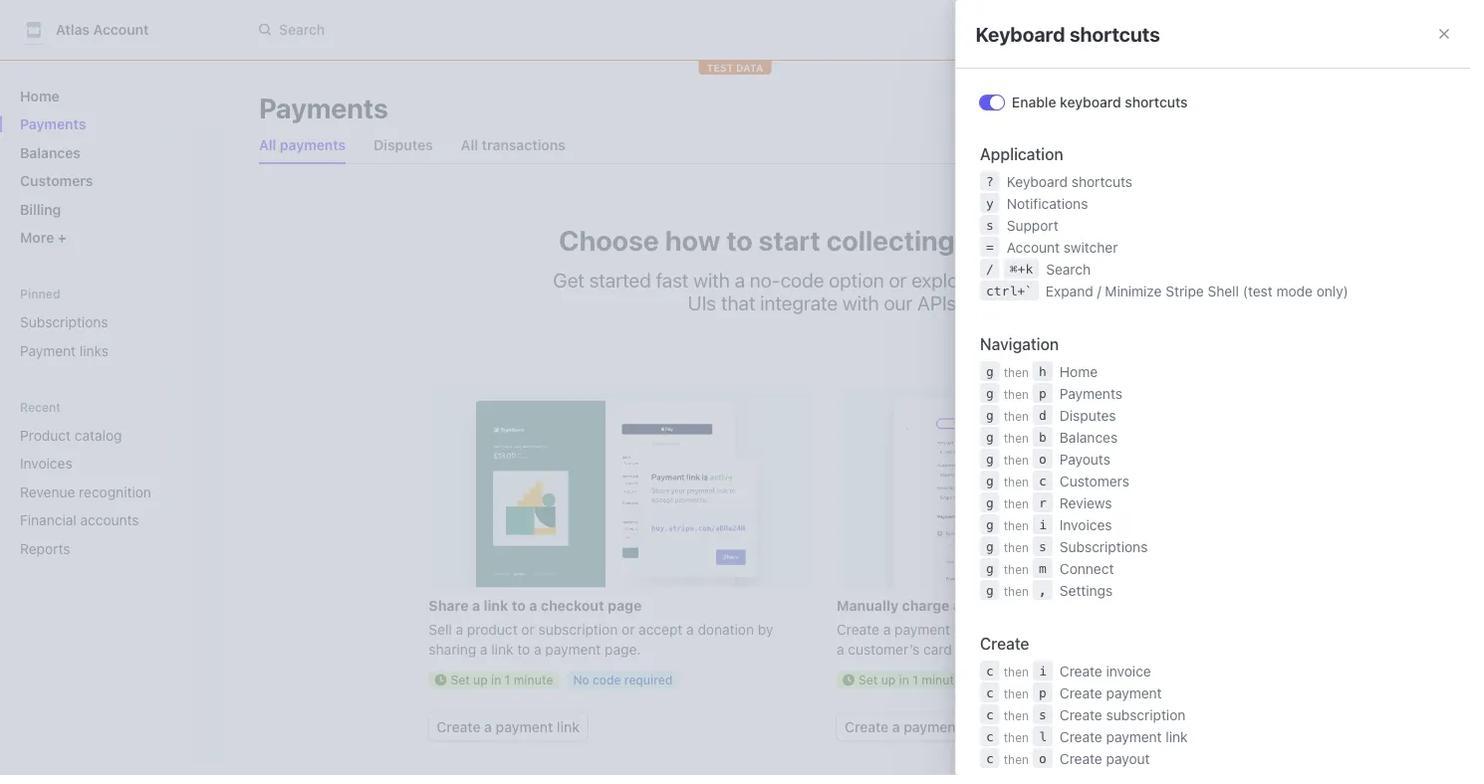 Task type: describe. For each thing, give the bounding box(es) containing it.
p for navigation
[[1038, 386, 1046, 401]]

i for invoices
[[1038, 517, 1046, 532]]

1 vertical spatial customers
[[1059, 474, 1129, 490]]

create payout
[[1059, 752, 1150, 768]]

g then s
[[986, 539, 1046, 556]]

dashboard
[[1012, 621, 1083, 638]]

our
[[884, 291, 913, 315]]

s for subscriptions
[[1038, 539, 1046, 554]]

payment inside manually charge a customer create a payment from the dashboard by manually entering a customer's card information.
[[895, 621, 950, 638]]

catalog
[[75, 427, 122, 444]]

reviews
[[1059, 496, 1112, 512]]

all transactions
[[461, 137, 566, 153]]

required for manually
[[1032, 674, 1081, 688]]

financial accounts link
[[12, 505, 175, 537]]

keyboard
[[1060, 94, 1121, 111]]

1 vertical spatial keyboard shortcuts
[[1006, 174, 1132, 190]]

start
[[759, 224, 821, 257]]

1 horizontal spatial payments
[[961, 224, 1091, 257]]

create a payment link
[[837, 713, 969, 741]]

c then l
[[986, 730, 1046, 746]]

create payment link
[[1059, 730, 1187, 746]]

1 horizontal spatial with
[[843, 291, 879, 315]]

1 vertical spatial balances
[[1059, 430, 1117, 446]]

p for create
[[1038, 686, 1046, 701]]

b
[[1038, 430, 1046, 445]]

apis.
[[918, 291, 962, 315]]

switcher
[[1063, 240, 1118, 256]]

code for share a link to a checkout page sell a product or subscription or accept a donation by sharing a link to a payment page.
[[593, 674, 621, 688]]

o for navigation
[[1038, 452, 1046, 467]]

g for home
[[986, 364, 993, 379]]

create for create a payment link
[[437, 719, 481, 735]]

0 horizontal spatial with
[[693, 268, 730, 291]]

c then s
[[986, 708, 1046, 724]]

sharing
[[429, 641, 476, 658]]

pinned element
[[12, 306, 203, 367]]

collecting
[[827, 224, 955, 257]]

all for all payments
[[259, 137, 276, 153]]

customer's
[[848, 641, 920, 658]]

g for customers
[[986, 474, 993, 489]]

create a payment link link
[[429, 713, 588, 741]]

reports
[[20, 541, 70, 557]]

1 vertical spatial subscriptions
[[1059, 539, 1147, 556]]

a inside get started fast with a no-code option or explore customizable uis that integrate with our apis.
[[735, 268, 745, 291]]

set up in 1 minute for a
[[451, 674, 553, 688]]

the
[[988, 621, 1009, 638]]

explore
[[912, 268, 976, 291]]

revenue
[[20, 484, 75, 501]]

then for connect
[[1003, 564, 1029, 578]]

no for create a payment link
[[573, 674, 589, 688]]

1 vertical spatial invoices
[[1059, 518, 1112, 534]]

donation
[[698, 621, 754, 638]]

up for manually charge a customer create a payment from the dashboard by manually entering a customer's card information.
[[881, 674, 896, 688]]

subscriptions inside pinned element
[[20, 314, 108, 331]]

financial accounts
[[20, 513, 139, 529]]

more button
[[12, 222, 203, 254]]

set for sell a product or subscription or accept a donation by sharing a link to a payment page.
[[451, 674, 470, 688]]

choose
[[559, 224, 659, 257]]

2 vertical spatial shortcuts
[[1071, 174, 1132, 190]]

product catalog
[[20, 427, 122, 444]]

c then i
[[986, 664, 1046, 680]]

no code required for share a link to a checkout page
[[573, 674, 673, 688]]

all payments link
[[251, 131, 354, 159]]

y
[[986, 196, 993, 211]]

test
[[707, 62, 733, 73]]

,
[[1038, 583, 1046, 598]]

g for settings
[[986, 583, 993, 598]]

card
[[924, 641, 952, 658]]

reports link
[[12, 533, 175, 565]]

g for disputes
[[986, 408, 993, 423]]

payment
[[20, 343, 76, 359]]

then for subscriptions
[[1003, 542, 1029, 556]]

create subscription
[[1059, 708, 1185, 724]]

minute for create a payment link
[[514, 674, 553, 688]]

home inside "link"
[[20, 88, 59, 104]]

search inside the search search field
[[279, 21, 325, 38]]

create for create
[[980, 635, 1029, 653]]

payments inside 'core navigation links' element
[[20, 116, 86, 132]]

g then ,
[[986, 583, 1046, 600]]

page.
[[605, 641, 641, 658]]

or inside get started fast with a no-code option or explore customizable uis that integrate with our apis.
[[889, 268, 907, 291]]

create a payment link
[[437, 719, 580, 735]]

1 vertical spatial home
[[1059, 364, 1097, 381]]

g for payments
[[986, 386, 993, 401]]

atlas
[[56, 21, 90, 38]]

uis
[[688, 291, 716, 315]]

customizable
[[980, 268, 1096, 291]]

then for payments
[[1003, 389, 1029, 402]]

2 vertical spatial to
[[517, 641, 530, 658]]

account inside button
[[93, 21, 149, 38]]

no-
[[750, 268, 781, 291]]

1 horizontal spatial or
[[622, 621, 635, 638]]

g then d
[[986, 408, 1046, 424]]

set up in 1 minute for create
[[859, 674, 961, 688]]

c for create payout
[[986, 752, 993, 767]]

then for home
[[1003, 367, 1029, 381]]

1 horizontal spatial disputes
[[1059, 408, 1116, 424]]

g for balances
[[986, 430, 993, 445]]

balances link
[[12, 136, 203, 169]]

integrate
[[760, 291, 838, 315]]

1 vertical spatial to
[[512, 597, 526, 614]]

test data
[[707, 62, 763, 73]]

g for reviews
[[986, 496, 993, 511]]

1 horizontal spatial mode
[[1276, 283, 1312, 300]]

c for create payment link
[[986, 730, 993, 745]]

revenue recognition
[[20, 484, 151, 501]]

recognition
[[79, 484, 151, 501]]

fast
[[656, 268, 689, 291]]

customer
[[965, 597, 1030, 614]]

payouts
[[1059, 452, 1110, 468]]

atlas account
[[56, 21, 149, 38]]

then for settings
[[1003, 586, 1029, 600]]

accept
[[639, 621, 683, 638]]

g for invoices
[[986, 517, 993, 532]]

links
[[80, 343, 109, 359]]

support
[[1006, 218, 1058, 234]]

test mode
[[1121, 21, 1189, 38]]

data
[[736, 62, 763, 73]]

disputes inside tab list
[[374, 137, 433, 153]]

up for share a link to a checkout page sell a product or subscription or accept a donation by sharing a link to a payment page.
[[473, 674, 488, 688]]

1 vertical spatial subscription
[[1106, 708, 1185, 724]]

how
[[665, 224, 720, 257]]

1 horizontal spatial payments
[[259, 91, 388, 124]]

customers inside the customers link
[[20, 173, 93, 189]]

s for create subscription
[[1038, 708, 1046, 723]]

g then m
[[986, 561, 1046, 578]]

c then p
[[986, 686, 1046, 702]]

then for create payment link
[[1003, 732, 1029, 746]]

customers link
[[12, 165, 203, 197]]

invoices link
[[12, 448, 175, 480]]

sell
[[429, 621, 452, 638]]

l
[[1038, 730, 1046, 745]]

create invoice
[[1059, 664, 1151, 680]]

⌘+k
[[1009, 261, 1033, 276]]

payment inside the share a link to a checkout page sell a product or subscription or accept a donation by sharing a link to a payment page.
[[545, 641, 601, 658]]

create for create invoice
[[1059, 664, 1102, 680]]

minute for create a payment
[[922, 674, 961, 688]]

minimize
[[1105, 283, 1161, 300]]

create for create payout
[[1059, 752, 1102, 768]]

entering
[[1167, 621, 1220, 638]]

no for create a payment
[[981, 674, 997, 688]]

payment links
[[20, 343, 109, 359]]

information.
[[956, 641, 1033, 658]]

1 vertical spatial keyboard
[[1006, 174, 1067, 190]]

billing link
[[12, 193, 203, 226]]

c then o
[[986, 752, 1046, 768]]

i for create invoice
[[1038, 664, 1046, 679]]

atlas account button
[[20, 16, 169, 44]]

recent navigation links element
[[0, 399, 219, 565]]

g then i
[[986, 517, 1046, 534]]



Task type: locate. For each thing, give the bounding box(es) containing it.
keyboard shortcuts
[[976, 22, 1160, 45], [1006, 174, 1132, 190]]

1 no code required from the left
[[573, 674, 673, 688]]

0 horizontal spatial mode
[[1152, 21, 1189, 38]]

more
[[20, 230, 58, 246]]

home link
[[12, 80, 203, 112]]

2 p from the top
[[1038, 686, 1046, 701]]

with left the our
[[843, 291, 879, 315]]

0 vertical spatial p
[[1038, 386, 1046, 401]]

then for create payment
[[1003, 688, 1029, 702]]

in for create
[[899, 674, 909, 688]]

1 set from the left
[[451, 674, 470, 688]]

share a link to a checkout page sell a product or subscription or accept a donation by sharing a link to a payment page.
[[429, 597, 773, 658]]

revenue recognition link
[[12, 476, 175, 509]]

set
[[451, 674, 470, 688], [859, 674, 878, 688]]

1 vertical spatial payments
[[961, 224, 1091, 257]]

account right atlas
[[93, 21, 149, 38]]

1 horizontal spatial balances
[[1059, 430, 1117, 446]]

1 horizontal spatial subscription
[[1106, 708, 1185, 724]]

invoices inside recent element
[[20, 456, 72, 472]]

payments
[[259, 91, 388, 124], [20, 116, 86, 132], [1059, 386, 1122, 402]]

10 g from the top
[[986, 561, 993, 576]]

create up c then i
[[980, 635, 1029, 653]]

create down create payment
[[1059, 708, 1102, 724]]

1 horizontal spatial set up in 1 minute
[[859, 674, 961, 688]]

share
[[429, 597, 469, 614]]

transactions
[[482, 137, 566, 153]]

0 vertical spatial keyboard
[[976, 22, 1065, 45]]

5 then from the top
[[1003, 454, 1029, 468]]

invoices down reviews
[[1059, 518, 1112, 534]]

1 for a
[[913, 674, 918, 688]]

c down information.
[[986, 664, 993, 679]]

2 in from the left
[[899, 674, 909, 688]]

set up in 1 minute down the customer's
[[859, 674, 961, 688]]

no code required up c then s
[[981, 674, 1081, 688]]

s up m
[[1038, 539, 1046, 554]]

2 set up in 1 minute from the left
[[859, 674, 961, 688]]

1 in from the left
[[491, 674, 501, 688]]

up down the customer's
[[881, 674, 896, 688]]

0 horizontal spatial search
[[279, 21, 325, 38]]

g then h
[[986, 364, 1046, 381]]

expand / minimize stripe shell (test mode only)
[[1045, 283, 1348, 300]]

link inside create a payment link link
[[557, 719, 580, 735]]

0 horizontal spatial home
[[20, 88, 59, 104]]

create down the customer's
[[845, 719, 889, 735]]

1 horizontal spatial code
[[781, 268, 824, 291]]

3 g from the top
[[986, 408, 993, 423]]

set up in 1 minute
[[451, 674, 553, 688], [859, 674, 961, 688]]

g for payouts
[[986, 452, 993, 467]]

then inside g then ,
[[1003, 586, 1029, 600]]

no code required for manually charge a customer
[[981, 674, 1081, 688]]

2 then from the top
[[1003, 389, 1029, 402]]

invoices
[[20, 456, 72, 472], [1059, 518, 1112, 534]]

g then c
[[986, 474, 1046, 490]]

0 horizontal spatial subscriptions
[[20, 314, 108, 331]]

1 horizontal spatial minute
[[922, 674, 961, 688]]

0 vertical spatial to
[[726, 224, 753, 257]]

home right h
[[1059, 364, 1097, 381]]

then for create subscription
[[1003, 710, 1029, 724]]

1 up from the left
[[473, 674, 488, 688]]

then up g then p
[[1003, 367, 1029, 381]]

0 vertical spatial subscription
[[538, 621, 618, 638]]

1 horizontal spatial search
[[1046, 262, 1090, 278]]

then up c then l
[[1003, 710, 1029, 724]]

up down sharing
[[473, 674, 488, 688]]

1 horizontal spatial home
[[1059, 364, 1097, 381]]

mode right test
[[1152, 21, 1189, 38]]

0 vertical spatial keyboard shortcuts
[[976, 22, 1160, 45]]

1 horizontal spatial by
[[1086, 621, 1102, 638]]

shortcuts
[[1070, 22, 1160, 45], [1124, 94, 1187, 111], [1071, 174, 1132, 190]]

10 then from the top
[[1003, 564, 1029, 578]]

Search search field
[[247, 12, 809, 48]]

1 horizontal spatial set
[[859, 674, 878, 688]]

2 up from the left
[[881, 674, 896, 688]]

then up g then d
[[1003, 389, 1029, 402]]

create left payout
[[1059, 752, 1102, 768]]

o
[[1038, 452, 1046, 467], [1038, 752, 1046, 767]]

code inside get started fast with a no-code option or explore customizable uis that integrate with our apis.
[[781, 268, 824, 291]]

then up c then p
[[1003, 666, 1029, 680]]

0 vertical spatial subscriptions
[[20, 314, 108, 331]]

0 vertical spatial mode
[[1152, 21, 1189, 38]]

g inside g then c
[[986, 474, 993, 489]]

1 all from the left
[[259, 137, 276, 153]]

account down support
[[1006, 240, 1059, 256]]

o inside g then o
[[1038, 452, 1046, 467]]

=
[[986, 240, 993, 255]]

1 horizontal spatial in
[[899, 674, 909, 688]]

manually charge a customer create a payment from the dashboard by manually entering a customer's card information.
[[837, 597, 1220, 658]]

2 all from the left
[[461, 137, 478, 153]]

15 then from the top
[[1003, 732, 1029, 746]]

o down l
[[1038, 752, 1046, 767]]

s
[[986, 218, 993, 233], [1038, 539, 1046, 554], [1038, 708, 1046, 723]]

1 i from the top
[[1038, 517, 1046, 532]]

1 horizontal spatial invoices
[[1059, 518, 1112, 534]]

6 g from the top
[[986, 474, 993, 489]]

then for reviews
[[1003, 498, 1029, 512]]

g for connect
[[986, 561, 993, 576]]

then up g then m
[[1003, 542, 1029, 556]]

1 horizontal spatial account
[[1006, 240, 1059, 256]]

create down sharing
[[437, 719, 481, 735]]

1 minute from the left
[[514, 674, 553, 688]]

0 horizontal spatial up
[[473, 674, 488, 688]]

all for all transactions
[[461, 137, 478, 153]]

no code required
[[573, 674, 673, 688], [981, 674, 1081, 688]]

1 o from the top
[[1038, 452, 1046, 467]]

c inside c then o
[[986, 752, 993, 767]]

c inside g then c
[[1038, 474, 1046, 489]]

to right how
[[726, 224, 753, 257]]

s down the y
[[986, 218, 993, 233]]

g up g then p
[[986, 364, 993, 379]]

/
[[986, 261, 993, 276], [1097, 283, 1101, 300]]

1 horizontal spatial up
[[881, 674, 896, 688]]

manually
[[837, 597, 899, 614]]

then inside c then i
[[1003, 666, 1029, 680]]

then for customers
[[1003, 476, 1029, 490]]

1 vertical spatial disputes
[[1059, 408, 1116, 424]]

0 horizontal spatial minute
[[514, 674, 553, 688]]

page
[[608, 597, 642, 614]]

2 by from the left
[[1086, 621, 1102, 638]]

4 g from the top
[[986, 430, 993, 445]]

1 horizontal spatial 1
[[913, 674, 918, 688]]

balances inside 'core navigation links' element
[[20, 144, 81, 161]]

create a payment
[[845, 719, 961, 735]]

set down the customer's
[[859, 674, 878, 688]]

0 horizontal spatial account
[[93, 21, 149, 38]]

11 g from the top
[[986, 583, 993, 598]]

tab list containing all payments
[[251, 128, 1391, 164]]

test
[[1121, 21, 1149, 38]]

i down r
[[1038, 517, 1046, 532]]

c down c then i
[[986, 686, 993, 701]]

13 then from the top
[[1003, 688, 1029, 702]]

then for payouts
[[1003, 454, 1029, 468]]

(test
[[1242, 283, 1272, 300]]

0 horizontal spatial payments
[[280, 137, 346, 153]]

0 horizontal spatial no code required
[[573, 674, 673, 688]]

then inside c then s
[[1003, 710, 1029, 724]]

2 1 from the left
[[913, 674, 918, 688]]

g inside g then d
[[986, 408, 993, 423]]

1 required from the left
[[624, 674, 673, 688]]

0 vertical spatial shortcuts
[[1070, 22, 1160, 45]]

0 horizontal spatial in
[[491, 674, 501, 688]]

p down c then i
[[1038, 686, 1046, 701]]

subscription
[[538, 621, 618, 638], [1106, 708, 1185, 724]]

started
[[589, 268, 651, 291]]

11 then from the top
[[1003, 586, 1029, 600]]

payments up ⌘+k at the right top of page
[[961, 224, 1091, 257]]

shell
[[1207, 283, 1239, 300]]

1 then from the top
[[1003, 367, 1029, 381]]

then inside g then o
[[1003, 454, 1029, 468]]

with right fast
[[693, 268, 730, 291]]

in up create a payment link
[[491, 674, 501, 688]]

then inside g then m
[[1003, 564, 1029, 578]]

subscriptions up payment links
[[20, 314, 108, 331]]

from
[[954, 621, 984, 638]]

then up g then ,
[[1003, 564, 1029, 578]]

1 no from the left
[[573, 674, 589, 688]]

enable keyboard shortcuts
[[1011, 94, 1187, 111]]

balances up billing
[[20, 144, 81, 161]]

m
[[1038, 561, 1046, 576]]

to down 'product' on the bottom left of page
[[517, 641, 530, 658]]

2 minute from the left
[[922, 674, 961, 688]]

then inside g then r
[[1003, 498, 1029, 512]]

g inside the "g then i"
[[986, 517, 993, 532]]

by inside manually charge a customer create a payment from the dashboard by manually entering a customer's card information.
[[1086, 621, 1102, 638]]

16 then from the top
[[1003, 754, 1029, 768]]

then inside c then o
[[1003, 754, 1029, 768]]

1 for checkout
[[505, 674, 510, 688]]

core navigation links element
[[12, 80, 203, 254]]

no down the share a link to a checkout page sell a product or subscription or accept a donation by sharing a link to a payment page.
[[573, 674, 589, 688]]

1 vertical spatial s
[[1038, 539, 1046, 554]]

g down g then h
[[986, 386, 993, 401]]

enable
[[1011, 94, 1056, 111]]

keyboard up enable
[[976, 22, 1065, 45]]

g then p
[[986, 386, 1046, 402]]

invoice
[[1106, 664, 1151, 680]]

c down c then p
[[986, 708, 993, 723]]

subscription down checkout
[[538, 621, 618, 638]]

4 then from the top
[[1003, 432, 1029, 446]]

then inside g then s
[[1003, 542, 1029, 556]]

0 horizontal spatial /
[[986, 261, 993, 276]]

0 horizontal spatial disputes
[[374, 137, 433, 153]]

customers up reviews
[[1059, 474, 1129, 490]]

2 no from the left
[[981, 674, 997, 688]]

then up c then s
[[1003, 688, 1029, 702]]

9 then from the top
[[1003, 542, 1029, 556]]

home up payments link
[[20, 88, 59, 104]]

s inside c then s
[[1038, 708, 1046, 723]]

0 horizontal spatial payments
[[20, 116, 86, 132]]

create for create payment link
[[1059, 730, 1102, 746]]

then for create invoice
[[1003, 666, 1029, 680]]

12 then from the top
[[1003, 666, 1029, 680]]

g down g then d
[[986, 430, 993, 445]]

product catalog link
[[12, 419, 175, 452]]

0 horizontal spatial 1
[[505, 674, 510, 688]]

0 vertical spatial search
[[279, 21, 325, 38]]

create inside manually charge a customer create a payment from the dashboard by manually entering a customer's card information.
[[837, 621, 880, 638]]

g inside the 'g then b'
[[986, 430, 993, 445]]

c for create payment
[[986, 686, 993, 701]]

g then b
[[986, 430, 1046, 446]]

in for a
[[491, 674, 501, 688]]

0 vertical spatial payments
[[280, 137, 346, 153]]

set for create a payment from the dashboard by manually entering a customer's card information.
[[859, 674, 878, 688]]

0 horizontal spatial code
[[593, 674, 621, 688]]

billing
[[20, 201, 61, 218]]

then inside c then p
[[1003, 688, 1029, 702]]

d
[[1038, 408, 1046, 423]]

payments up balances link
[[20, 116, 86, 132]]

then up g then r in the right of the page
[[1003, 476, 1029, 490]]

developers
[[1021, 21, 1097, 38]]

no down information.
[[981, 674, 997, 688]]

get started fast with a no-code option or explore customizable uis that integrate with our apis.
[[553, 268, 1096, 315]]

3 then from the top
[[1003, 410, 1029, 424]]

0 vertical spatial i
[[1038, 517, 1046, 532]]

balances up payouts
[[1059, 430, 1117, 446]]

1 horizontal spatial /
[[1097, 283, 1101, 300]]

payments up all payments
[[259, 91, 388, 124]]

1 vertical spatial o
[[1038, 752, 1046, 767]]

code down page.
[[593, 674, 621, 688]]

notifications
[[1006, 196, 1088, 212]]

s up l
[[1038, 708, 1046, 723]]

g down g then c
[[986, 496, 993, 511]]

i up c then p
[[1038, 664, 1046, 679]]

payments left disputes link
[[280, 137, 346, 153]]

invoices down product
[[20, 456, 72, 472]]

2 vertical spatial s
[[1038, 708, 1046, 723]]

g then o
[[986, 452, 1046, 468]]

then up the "g then i"
[[1003, 498, 1029, 512]]

then inside the 'g then b'
[[1003, 432, 1029, 446]]

2 set from the left
[[859, 674, 878, 688]]

set up in 1 minute up create a payment link
[[451, 674, 553, 688]]

g for subscriptions
[[986, 539, 993, 554]]

payments up payouts
[[1059, 386, 1122, 402]]

1 p from the top
[[1038, 386, 1046, 401]]

then for disputes
[[1003, 410, 1029, 424]]

pinned navigation links element
[[12, 286, 203, 367]]

c for create subscription
[[986, 708, 993, 723]]

5 g from the top
[[986, 452, 993, 467]]

2 i from the top
[[1038, 664, 1046, 679]]

o for create
[[1038, 752, 1046, 767]]

2 horizontal spatial or
[[889, 268, 907, 291]]

c down c then l
[[986, 752, 993, 767]]

then up the 'g then b'
[[1003, 410, 1029, 424]]

1 down the customer's
[[913, 674, 918, 688]]

0 vertical spatial /
[[986, 261, 993, 276]]

that
[[721, 291, 755, 315]]

2 o from the top
[[1038, 752, 1046, 767]]

then up g then o at the bottom of page
[[1003, 432, 1029, 446]]

0 vertical spatial balances
[[20, 144, 81, 161]]

by inside the share a link to a checkout page sell a product or subscription or accept a donation by sharing a link to a payment page.
[[758, 621, 773, 638]]

1 vertical spatial p
[[1038, 686, 1046, 701]]

payment links link
[[12, 335, 203, 367]]

keyboard
[[976, 22, 1065, 45], [1006, 174, 1067, 190]]

then inside c then l
[[1003, 732, 1029, 746]]

1 vertical spatial search
[[1046, 262, 1090, 278]]

financial
[[20, 513, 76, 529]]

required down dashboard
[[1032, 674, 1081, 688]]

no code required down page.
[[573, 674, 673, 688]]

i inside the "g then i"
[[1038, 517, 1046, 532]]

1 vertical spatial shortcuts
[[1124, 94, 1187, 111]]

then up c then o
[[1003, 732, 1029, 746]]

g inside g then r
[[986, 496, 993, 511]]

p
[[1038, 386, 1046, 401], [1038, 686, 1046, 701]]

0 vertical spatial o
[[1038, 452, 1046, 467]]

g down the "g then i"
[[986, 539, 993, 554]]

then for invoices
[[1003, 520, 1029, 534]]

payments
[[280, 137, 346, 153], [961, 224, 1091, 257]]

up
[[473, 674, 488, 688], [881, 674, 896, 688]]

keyboard shortcuts up keyboard
[[976, 22, 1160, 45]]

0 horizontal spatial set
[[451, 674, 470, 688]]

1 horizontal spatial no
[[981, 674, 997, 688]]

settings
[[1059, 583, 1112, 600]]

create
[[837, 621, 880, 638], [980, 635, 1029, 653], [1059, 664, 1102, 680], [1059, 686, 1102, 702], [1059, 708, 1102, 724], [437, 719, 481, 735], [845, 719, 889, 735], [1059, 730, 1102, 746], [1059, 752, 1102, 768]]

subscription inside the share a link to a checkout page sell a product or subscription or accept a donation by sharing a link to a payment page.
[[538, 621, 618, 638]]

0 vertical spatial customers
[[20, 173, 93, 189]]

create down 'manually'
[[837, 621, 880, 638]]

1 horizontal spatial required
[[1032, 674, 1081, 688]]

create for create payment
[[1059, 686, 1102, 702]]

r
[[1038, 496, 1046, 511]]

c down c then s
[[986, 730, 993, 745]]

expand
[[1045, 283, 1093, 300]]

create up create payout
[[1059, 730, 1102, 746]]

or down collecting
[[889, 268, 907, 291]]

p inside g then p
[[1038, 386, 1046, 401]]

c up r
[[1038, 474, 1046, 489]]

code up c then s
[[1001, 674, 1029, 688]]

0 horizontal spatial subscription
[[538, 621, 618, 638]]

tab list
[[251, 128, 1391, 164]]

then for balances
[[1003, 432, 1029, 446]]

create down the create invoice
[[1059, 686, 1102, 702]]

14 then from the top
[[1003, 710, 1029, 724]]

g down the 'g then b'
[[986, 452, 993, 467]]

g inside g then s
[[986, 539, 993, 554]]

g inside g then ,
[[986, 583, 993, 598]]

1 horizontal spatial no code required
[[981, 674, 1081, 688]]

0 vertical spatial disputes
[[374, 137, 433, 153]]

then inside g then h
[[1003, 367, 1029, 381]]

keyboard up notifications
[[1006, 174, 1067, 190]]

checkout
[[541, 597, 604, 614]]

with
[[693, 268, 730, 291], [843, 291, 879, 315]]

then up g then s
[[1003, 520, 1029, 534]]

connect
[[1059, 561, 1114, 578]]

1 vertical spatial /
[[1097, 283, 1101, 300]]

minute up create a payment link
[[514, 674, 553, 688]]

search
[[279, 21, 325, 38], [1046, 262, 1090, 278]]

create for create a payment
[[845, 719, 889, 735]]

p inside c then p
[[1038, 686, 1046, 701]]

code for manually charge a customer create a payment from the dashboard by manually entering a customer's card information.
[[1001, 674, 1029, 688]]

9 g from the top
[[986, 539, 993, 554]]

recent element
[[0, 419, 219, 565]]

then inside g then d
[[1003, 410, 1029, 424]]

p up the d
[[1038, 386, 1046, 401]]

g inside g then p
[[986, 386, 993, 401]]

c for create invoice
[[986, 664, 993, 679]]

create payment
[[1059, 686, 1162, 702]]

1 1 from the left
[[505, 674, 510, 688]]

i inside c then i
[[1038, 664, 1046, 679]]

then inside g then p
[[1003, 389, 1029, 402]]

by down settings
[[1086, 621, 1102, 638]]

0 horizontal spatial customers
[[20, 173, 93, 189]]

required
[[624, 674, 673, 688], [1032, 674, 1081, 688]]

0 vertical spatial s
[[986, 218, 993, 233]]

1 vertical spatial account
[[1006, 240, 1059, 256]]

or up page.
[[622, 621, 635, 638]]

1 g from the top
[[986, 364, 993, 379]]

then inside g then c
[[1003, 476, 1029, 490]]

then
[[1003, 367, 1029, 381], [1003, 389, 1029, 402], [1003, 410, 1029, 424], [1003, 432, 1029, 446], [1003, 454, 1029, 468], [1003, 476, 1029, 490], [1003, 498, 1029, 512], [1003, 520, 1029, 534], [1003, 542, 1029, 556], [1003, 564, 1029, 578], [1003, 586, 1029, 600], [1003, 666, 1029, 680], [1003, 688, 1029, 702], [1003, 710, 1029, 724], [1003, 732, 1029, 746], [1003, 754, 1029, 768]]

2 no code required from the left
[[981, 674, 1081, 688]]

shortcuts up notifications
[[1071, 174, 1132, 190]]

balances
[[20, 144, 81, 161], [1059, 430, 1117, 446]]

pinned
[[20, 287, 60, 301]]

c
[[1038, 474, 1046, 489], [986, 664, 993, 679], [986, 686, 993, 701], [986, 708, 993, 723], [986, 730, 993, 745], [986, 752, 993, 767]]

by right donation
[[758, 621, 773, 638]]

2 required from the left
[[1032, 674, 1081, 688]]

7 then from the top
[[1003, 498, 1029, 512]]

2 horizontal spatial payments
[[1059, 386, 1122, 402]]

0 horizontal spatial or
[[521, 621, 535, 638]]

1 vertical spatial i
[[1038, 664, 1046, 679]]

0 horizontal spatial required
[[624, 674, 673, 688]]

ctrl+`
[[986, 283, 1032, 298]]

g inside g then m
[[986, 561, 993, 576]]

0 vertical spatial home
[[20, 88, 59, 104]]

/ right expand
[[1097, 283, 1101, 300]]

0 vertical spatial account
[[93, 21, 149, 38]]

g inside g then h
[[986, 364, 993, 379]]

all transactions link
[[453, 131, 574, 159]]

c inside c then p
[[986, 686, 993, 701]]

code down start
[[781, 268, 824, 291]]

then for create payout
[[1003, 754, 1029, 768]]

7 g from the top
[[986, 496, 993, 511]]

8 then from the top
[[1003, 520, 1029, 534]]

1 horizontal spatial customers
[[1059, 474, 1129, 490]]

shortcuts up the enable keyboard shortcuts
[[1070, 22, 1160, 45]]

0 vertical spatial invoices
[[20, 456, 72, 472]]

s inside g then s
[[1038, 539, 1046, 554]]

0 horizontal spatial by
[[758, 621, 773, 638]]

then down g then m
[[1003, 586, 1029, 600]]

account switcher
[[1006, 240, 1118, 256]]

1 set up in 1 minute from the left
[[451, 674, 553, 688]]

required for subscription
[[624, 674, 673, 688]]

1 horizontal spatial subscriptions
[[1059, 539, 1147, 556]]

1 up create a payment link
[[505, 674, 510, 688]]

link
[[484, 597, 508, 614], [491, 641, 513, 658], [557, 719, 580, 735], [1165, 730, 1187, 746]]

accounts
[[80, 513, 139, 529]]

customers up billing
[[20, 173, 93, 189]]

subscriptions up connect on the right bottom
[[1059, 539, 1147, 556]]

8 g from the top
[[986, 517, 993, 532]]

g
[[986, 364, 993, 379], [986, 386, 993, 401], [986, 408, 993, 423], [986, 430, 993, 445], [986, 452, 993, 467], [986, 474, 993, 489], [986, 496, 993, 511], [986, 517, 993, 532], [986, 539, 993, 554], [986, 561, 993, 576], [986, 583, 993, 598]]

c inside c then s
[[986, 708, 993, 723]]

0 horizontal spatial no
[[573, 674, 589, 688]]

0 horizontal spatial balances
[[20, 144, 81, 161]]

6 then from the top
[[1003, 476, 1029, 490]]

create for create subscription
[[1059, 708, 1102, 724]]

charge
[[902, 597, 950, 614]]

1 horizontal spatial all
[[461, 137, 478, 153]]

c inside c then i
[[986, 664, 993, 679]]

to up 'product' on the bottom left of page
[[512, 597, 526, 614]]

create up create payment
[[1059, 664, 1102, 680]]

0 horizontal spatial invoices
[[20, 456, 72, 472]]

1 by from the left
[[758, 621, 773, 638]]

0 horizontal spatial all
[[259, 137, 276, 153]]

0 horizontal spatial set up in 1 minute
[[451, 674, 553, 688]]

payments link
[[12, 108, 203, 140]]

1 vertical spatial mode
[[1276, 283, 1312, 300]]

c inside c then l
[[986, 730, 993, 745]]

required down page.
[[624, 674, 673, 688]]

then inside the "g then i"
[[1003, 520, 1029, 534]]

set down sharing
[[451, 674, 470, 688]]

shortcuts right keyboard
[[1124, 94, 1187, 111]]

navigation
[[980, 335, 1059, 354]]

then up g then c
[[1003, 454, 1029, 468]]

g down g then m
[[986, 583, 993, 598]]

g inside g then o
[[986, 452, 993, 467]]

get
[[553, 268, 585, 291]]

payment
[[895, 621, 950, 638], [545, 641, 601, 658], [1106, 686, 1162, 702], [496, 719, 553, 735], [904, 719, 961, 735], [1106, 730, 1162, 746]]

2 horizontal spatial code
[[1001, 674, 1029, 688]]

or
[[889, 268, 907, 291], [521, 621, 535, 638], [622, 621, 635, 638]]

keyboard shortcuts up notifications
[[1006, 174, 1132, 190]]

o inside c then o
[[1038, 752, 1046, 767]]

2 g from the top
[[986, 386, 993, 401]]



Task type: vqa. For each thing, say whether or not it's contained in the screenshot.
1st Set up in 1 minute from left
yes



